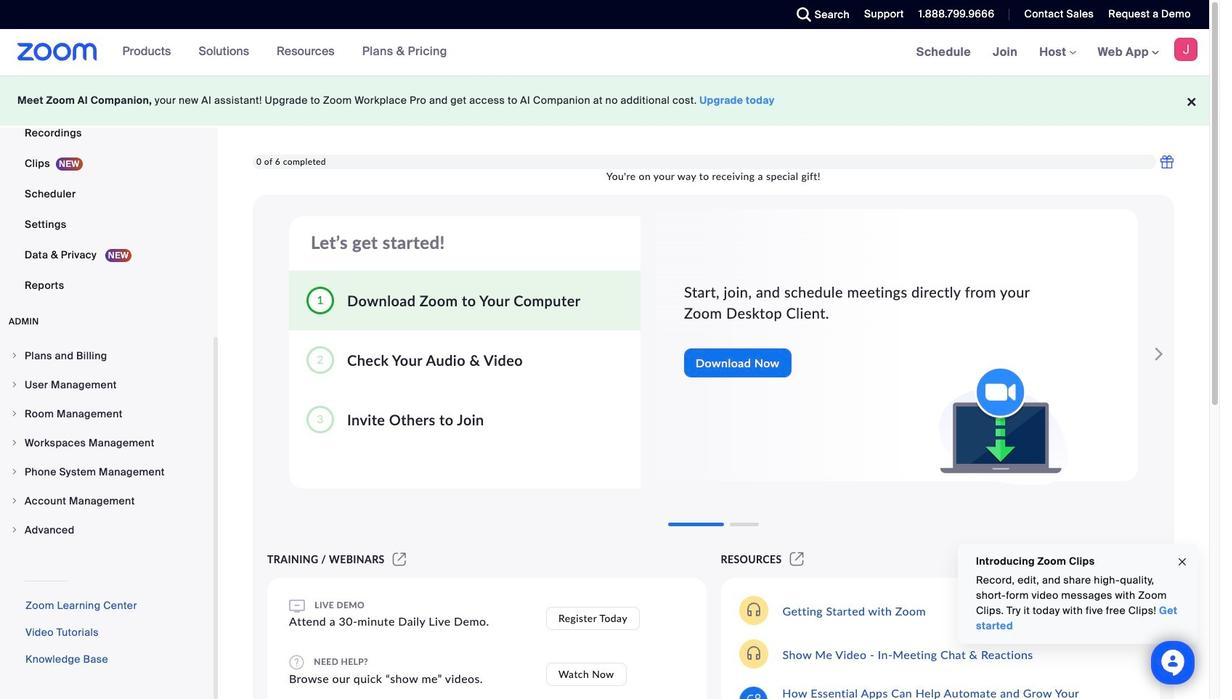 Task type: describe. For each thing, give the bounding box(es) containing it.
zoom logo image
[[17, 43, 97, 61]]

next image
[[1152, 340, 1172, 369]]

2 right image from the top
[[10, 439, 19, 447]]

personal menu menu
[[0, 0, 214, 301]]

4 right image from the top
[[10, 497, 19, 506]]

3 right image from the top
[[10, 468, 19, 477]]

window new image
[[391, 554, 408, 566]]

2 right image from the top
[[10, 381, 19, 389]]

profile picture image
[[1175, 38, 1198, 61]]

1 menu item from the top
[[0, 342, 214, 370]]

1 right image from the top
[[10, 352, 19, 360]]

1 right image from the top
[[10, 410, 19, 418]]

7 menu item from the top
[[0, 516, 214, 544]]

window new image
[[788, 554, 806, 566]]

admin menu menu
[[0, 342, 214, 546]]



Task type: locate. For each thing, give the bounding box(es) containing it.
product information navigation
[[112, 29, 458, 76]]

4 menu item from the top
[[0, 429, 214, 457]]

3 right image from the top
[[10, 526, 19, 535]]

2 menu item from the top
[[0, 371, 214, 399]]

footer
[[0, 76, 1210, 126]]

right image
[[10, 352, 19, 360], [10, 381, 19, 389], [10, 526, 19, 535]]

meetings navigation
[[906, 29, 1210, 76]]

0 vertical spatial right image
[[10, 352, 19, 360]]

1 vertical spatial right image
[[10, 381, 19, 389]]

banner
[[0, 29, 1210, 76]]

3 menu item from the top
[[0, 400, 214, 428]]

right image
[[10, 410, 19, 418], [10, 439, 19, 447], [10, 468, 19, 477], [10, 497, 19, 506]]

close image
[[1177, 554, 1188, 571]]

2 vertical spatial right image
[[10, 526, 19, 535]]

5 menu item from the top
[[0, 458, 214, 486]]

menu item
[[0, 342, 214, 370], [0, 371, 214, 399], [0, 400, 214, 428], [0, 429, 214, 457], [0, 458, 214, 486], [0, 487, 214, 515], [0, 516, 214, 544]]

6 menu item from the top
[[0, 487, 214, 515]]



Task type: vqa. For each thing, say whether or not it's contained in the screenshot.
the bottommost "Pricing"
no



